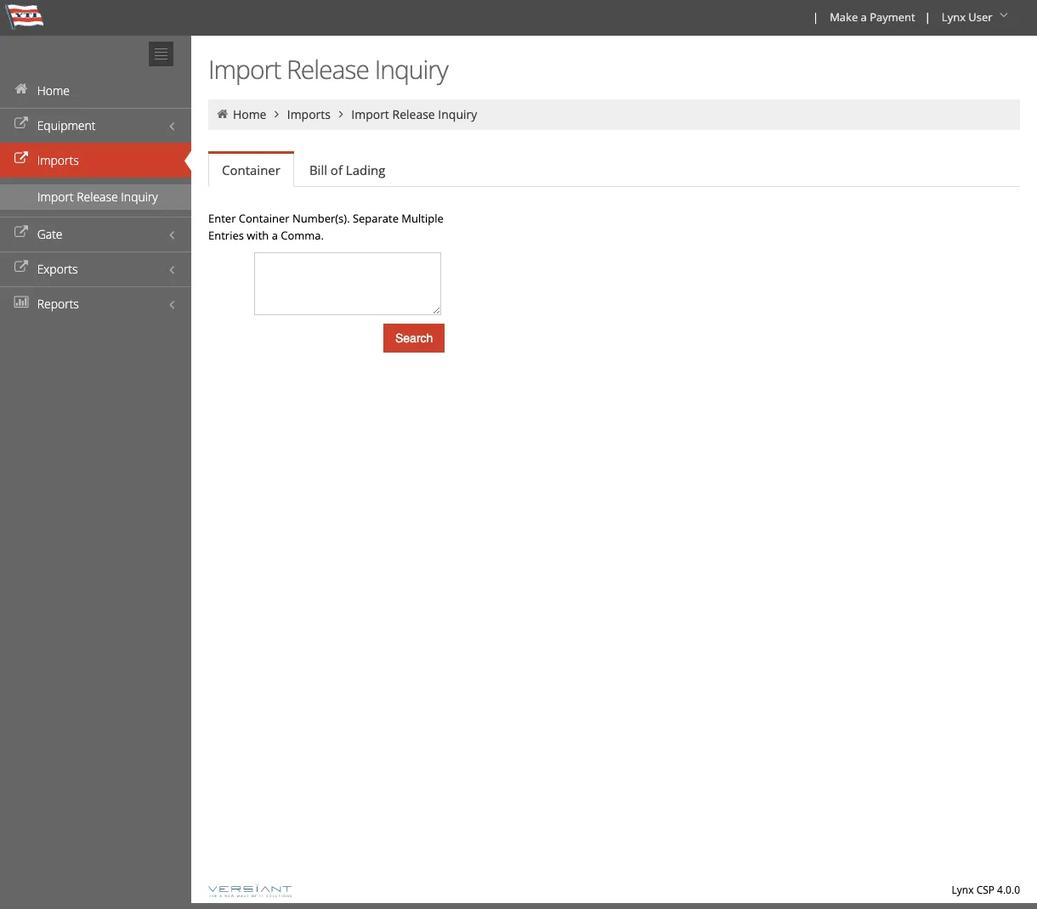 Task type: describe. For each thing, give the bounding box(es) containing it.
1 horizontal spatial import
[[208, 52, 281, 87]]

2 angle right image from the left
[[334, 108, 348, 120]]

1 horizontal spatial imports link
[[287, 106, 331, 122]]

number(s).
[[292, 211, 350, 226]]

payment
[[870, 9, 915, 25]]

bar chart image
[[13, 297, 30, 309]]

make a payment
[[830, 9, 915, 25]]

equipment link
[[0, 108, 191, 143]]

0 vertical spatial container
[[222, 162, 280, 179]]

enter
[[208, 211, 236, 226]]

lynx user
[[942, 9, 993, 25]]

0 horizontal spatial imports link
[[0, 143, 191, 178]]

versiant image
[[208, 885, 292, 898]]

entries
[[208, 228, 244, 243]]

equipment
[[37, 117, 96, 133]]

home image
[[13, 83, 30, 95]]

1 horizontal spatial import release inquiry link
[[351, 106, 477, 122]]

inquiry for the right import release inquiry link
[[438, 106, 477, 122]]

1 vertical spatial import release inquiry link
[[0, 184, 191, 210]]

search button
[[383, 324, 445, 353]]

1 horizontal spatial release
[[286, 52, 369, 87]]

gate link
[[0, 217, 191, 252]]

csp
[[976, 883, 995, 898]]

container inside enter container number(s).  separate multiple entries with a comma.
[[239, 211, 289, 226]]

lynx user link
[[934, 0, 1018, 36]]

external link image
[[13, 153, 30, 165]]

4.0.0
[[997, 883, 1020, 898]]

0 horizontal spatial home link
[[0, 73, 191, 108]]



Task type: locate. For each thing, give the bounding box(es) containing it.
imports link down equipment
[[0, 143, 191, 178]]

imports
[[287, 106, 331, 122], [37, 152, 79, 168]]

search
[[395, 332, 433, 345]]

0 vertical spatial a
[[861, 9, 867, 25]]

None text field
[[254, 252, 441, 315]]

angle right image up of
[[334, 108, 348, 120]]

lynx
[[942, 9, 966, 25], [952, 883, 974, 898]]

2 vertical spatial inquiry
[[121, 189, 158, 205]]

with
[[247, 228, 269, 243]]

0 horizontal spatial |
[[813, 9, 819, 25]]

2 external link image from the top
[[13, 227, 30, 239]]

1 vertical spatial a
[[272, 228, 278, 243]]

|
[[813, 9, 819, 25], [925, 9, 931, 25]]

bill
[[309, 162, 327, 179]]

enter container number(s).  separate multiple entries with a comma.
[[208, 211, 444, 243]]

0 horizontal spatial imports
[[37, 152, 79, 168]]

import release inquiry link up lading
[[351, 106, 477, 122]]

0 vertical spatial import release inquiry
[[208, 52, 448, 87]]

1 vertical spatial release
[[392, 106, 435, 122]]

container up with
[[239, 211, 289, 226]]

make a payment link
[[822, 0, 921, 36]]

2 horizontal spatial import
[[351, 106, 389, 122]]

1 horizontal spatial angle right image
[[334, 108, 348, 120]]

lading
[[346, 162, 385, 179]]

external link image for equipment
[[13, 118, 30, 130]]

1 vertical spatial import release inquiry
[[351, 106, 477, 122]]

bill of lading
[[309, 162, 385, 179]]

0 vertical spatial inquiry
[[375, 52, 448, 87]]

a
[[861, 9, 867, 25], [272, 228, 278, 243]]

home link
[[0, 73, 191, 108], [233, 106, 266, 122]]

of
[[331, 162, 343, 179]]

imports link up bill
[[287, 106, 331, 122]]

container link
[[208, 154, 294, 187]]

lynx left csp
[[952, 883, 974, 898]]

a right with
[[272, 228, 278, 243]]

lynx for lynx user
[[942, 9, 966, 25]]

0 vertical spatial imports link
[[287, 106, 331, 122]]

external link image up bar chart icon at the top left of page
[[13, 262, 30, 274]]

1 vertical spatial lynx
[[952, 883, 974, 898]]

import release inquiry link up gate link
[[0, 184, 191, 210]]

a inside enter container number(s).  separate multiple entries with a comma.
[[272, 228, 278, 243]]

reports link
[[0, 286, 191, 321]]

release
[[286, 52, 369, 87], [392, 106, 435, 122], [77, 189, 118, 205]]

make
[[830, 9, 858, 25]]

import release inquiry
[[208, 52, 448, 87], [351, 106, 477, 122], [37, 189, 158, 205]]

1 vertical spatial imports
[[37, 152, 79, 168]]

reports
[[37, 296, 79, 312]]

1 horizontal spatial home
[[233, 106, 266, 122]]

separate
[[353, 211, 399, 226]]

2 | from the left
[[925, 9, 931, 25]]

2 vertical spatial import release inquiry
[[37, 189, 158, 205]]

0 horizontal spatial angle right image
[[269, 108, 284, 120]]

home right home icon
[[37, 82, 70, 99]]

import release inquiry for the bottommost import release inquiry link
[[37, 189, 158, 205]]

inquiry for the bottommost import release inquiry link
[[121, 189, 158, 205]]

3 external link image from the top
[[13, 262, 30, 274]]

user
[[968, 9, 993, 25]]

1 angle right image from the left
[[269, 108, 284, 120]]

0 horizontal spatial home
[[37, 82, 70, 99]]

home
[[37, 82, 70, 99], [233, 106, 266, 122]]

1 | from the left
[[813, 9, 819, 25]]

| left make
[[813, 9, 819, 25]]

import up lading
[[351, 106, 389, 122]]

external link image down home icon
[[13, 118, 30, 130]]

0 vertical spatial import release inquiry link
[[351, 106, 477, 122]]

home right home image
[[233, 106, 266, 122]]

external link image left the gate at the top left of page
[[13, 227, 30, 239]]

angle right image right home image
[[269, 108, 284, 120]]

1 vertical spatial home
[[233, 106, 266, 122]]

0 vertical spatial lynx
[[942, 9, 966, 25]]

0 horizontal spatial release
[[77, 189, 118, 205]]

1 vertical spatial external link image
[[13, 227, 30, 239]]

0 vertical spatial external link image
[[13, 118, 30, 130]]

home image
[[215, 108, 230, 120]]

multiple
[[402, 211, 444, 226]]

angle down image
[[995, 9, 1012, 21]]

1 vertical spatial imports link
[[0, 143, 191, 178]]

import release inquiry for the right import release inquiry link
[[351, 106, 477, 122]]

0 horizontal spatial import release inquiry link
[[0, 184, 191, 210]]

0 vertical spatial home
[[37, 82, 70, 99]]

0 vertical spatial imports
[[287, 106, 331, 122]]

1 horizontal spatial home link
[[233, 106, 266, 122]]

external link image inside gate link
[[13, 227, 30, 239]]

gate
[[37, 226, 63, 242]]

lynx inside lynx user link
[[942, 9, 966, 25]]

lynx left user
[[942, 9, 966, 25]]

inquiry
[[375, 52, 448, 87], [438, 106, 477, 122], [121, 189, 158, 205]]

import
[[208, 52, 281, 87], [351, 106, 389, 122], [37, 189, 74, 205]]

1 vertical spatial import
[[351, 106, 389, 122]]

import release inquiry link
[[351, 106, 477, 122], [0, 184, 191, 210]]

2 horizontal spatial release
[[392, 106, 435, 122]]

imports link
[[287, 106, 331, 122], [0, 143, 191, 178]]

import up the gate at the top left of page
[[37, 189, 74, 205]]

1 horizontal spatial imports
[[287, 106, 331, 122]]

external link image for exports
[[13, 262, 30, 274]]

1 horizontal spatial a
[[861, 9, 867, 25]]

home inside 'link'
[[37, 82, 70, 99]]

imports up bill
[[287, 106, 331, 122]]

bill of lading link
[[296, 153, 399, 187]]

imports down equipment
[[37, 152, 79, 168]]

1 horizontal spatial |
[[925, 9, 931, 25]]

comma.
[[281, 228, 324, 243]]

1 external link image from the top
[[13, 118, 30, 130]]

container
[[222, 162, 280, 179], [239, 211, 289, 226]]

0 horizontal spatial import
[[37, 189, 74, 205]]

external link image for gate
[[13, 227, 30, 239]]

1 vertical spatial inquiry
[[438, 106, 477, 122]]

external link image inside equipment link
[[13, 118, 30, 130]]

container up enter
[[222, 162, 280, 179]]

exports link
[[0, 252, 191, 286]]

lynx csp 4.0.0
[[952, 883, 1020, 898]]

home link right home image
[[233, 106, 266, 122]]

home link up equipment
[[0, 73, 191, 108]]

0 horizontal spatial a
[[272, 228, 278, 243]]

0 vertical spatial release
[[286, 52, 369, 87]]

external link image inside exports link
[[13, 262, 30, 274]]

1 vertical spatial container
[[239, 211, 289, 226]]

lynx for lynx csp 4.0.0
[[952, 883, 974, 898]]

0 vertical spatial import
[[208, 52, 281, 87]]

2 vertical spatial external link image
[[13, 262, 30, 274]]

angle right image
[[269, 108, 284, 120], [334, 108, 348, 120]]

a right make
[[861, 9, 867, 25]]

2 vertical spatial release
[[77, 189, 118, 205]]

| right payment
[[925, 9, 931, 25]]

2 vertical spatial import
[[37, 189, 74, 205]]

external link image
[[13, 118, 30, 130], [13, 227, 30, 239], [13, 262, 30, 274]]

import up home image
[[208, 52, 281, 87]]

exports
[[37, 261, 78, 277]]



Task type: vqa. For each thing, say whether or not it's contained in the screenshot.
left www.emodal.com
no



